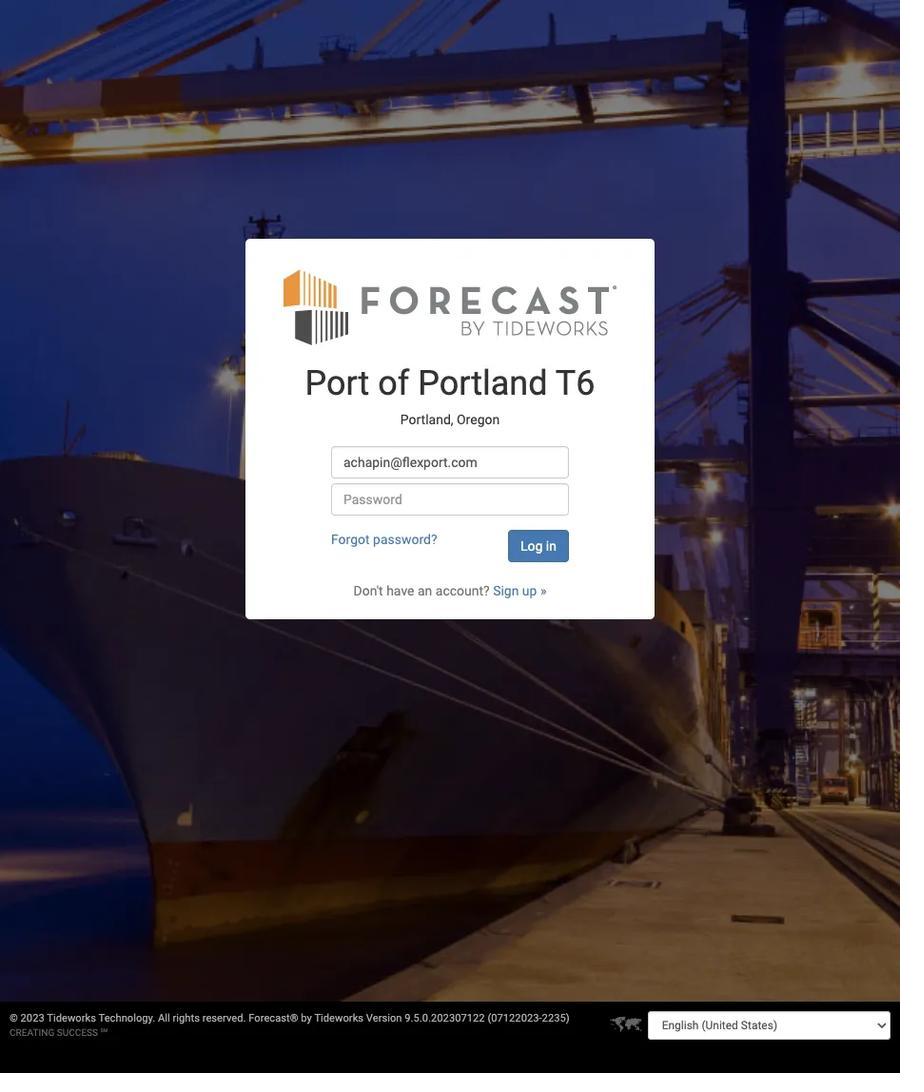 Task type: locate. For each thing, give the bounding box(es) containing it.
account?
[[436, 584, 490, 599]]

0 horizontal spatial tideworks
[[47, 1013, 96, 1025]]

technology.
[[99, 1013, 155, 1025]]

don't have an account? sign up »
[[354, 584, 547, 599]]

tideworks right by
[[314, 1013, 364, 1025]]

portland,
[[400, 412, 454, 427]]

© 2023 tideworks technology. all rights reserved. forecast® by tideworks version 9.5.0.202307122 (07122023-2235) creating success ℠
[[10, 1013, 570, 1038]]

Email or username text field
[[331, 447, 569, 479]]

don't
[[354, 584, 383, 599]]

forgot password? link
[[331, 532, 437, 547]]

port
[[305, 364, 370, 404]]

tideworks
[[47, 1013, 96, 1025], [314, 1013, 364, 1025]]

of
[[378, 364, 410, 404]]

success
[[57, 1028, 98, 1038]]

portland
[[418, 364, 548, 404]]

in
[[546, 539, 557, 554]]

2023
[[21, 1013, 44, 1025]]

2 tideworks from the left
[[314, 1013, 364, 1025]]

»
[[541, 584, 547, 599]]

forecast® by tideworks image
[[284, 268, 617, 347]]

forgot password? log in
[[331, 532, 557, 554]]

all
[[158, 1013, 170, 1025]]

log in button
[[508, 530, 569, 563]]

tideworks up success
[[47, 1013, 96, 1025]]

forgot
[[331, 532, 370, 547]]

9.5.0.202307122
[[405, 1013, 485, 1025]]

1 horizontal spatial tideworks
[[314, 1013, 364, 1025]]

by
[[301, 1013, 312, 1025]]



Task type: describe. For each thing, give the bounding box(es) containing it.
(07122023-
[[488, 1013, 542, 1025]]

port of portland t6 portland, oregon
[[305, 364, 595, 427]]

sign
[[493, 584, 519, 599]]

©
[[10, 1013, 18, 1025]]

forecast®
[[249, 1013, 298, 1025]]

2235)
[[542, 1013, 570, 1025]]

t6
[[556, 364, 595, 404]]

creating
[[10, 1028, 54, 1038]]

password?
[[373, 532, 437, 547]]

have
[[387, 584, 414, 599]]

Password password field
[[331, 484, 569, 516]]

oregon
[[457, 412, 500, 427]]

log
[[521, 539, 543, 554]]

rights
[[173, 1013, 200, 1025]]

sign up » link
[[493, 584, 547, 599]]

℠
[[100, 1028, 108, 1038]]

up
[[522, 584, 537, 599]]

an
[[418, 584, 432, 599]]

reserved.
[[202, 1013, 246, 1025]]

version
[[366, 1013, 402, 1025]]

1 tideworks from the left
[[47, 1013, 96, 1025]]



Task type: vqa. For each thing, say whether or not it's contained in the screenshot.
don't
yes



